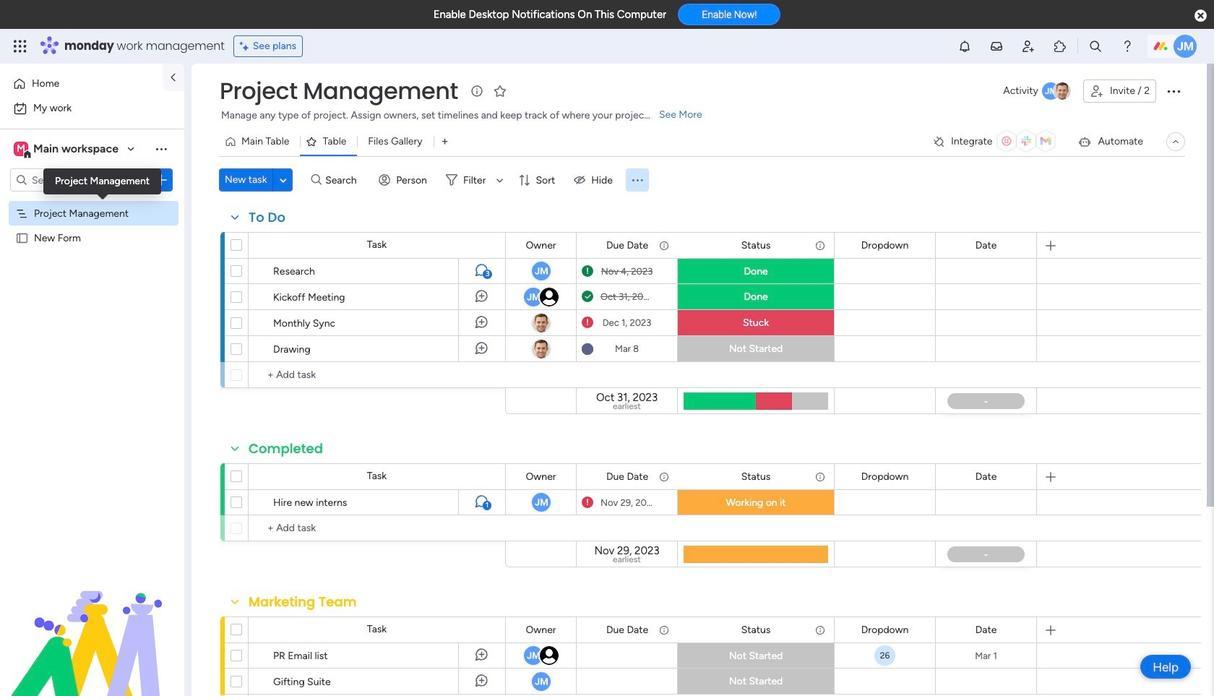 Task type: describe. For each thing, give the bounding box(es) containing it.
1 v2 overdue deadline image from the top
[[582, 264, 593, 278]]

Search field
[[322, 170, 365, 190]]

arrow down image
[[491, 171, 508, 189]]

select product image
[[13, 39, 27, 53]]

show board description image
[[468, 84, 486, 98]]

+ Add task text field
[[256, 366, 499, 384]]

workspace options image
[[154, 141, 168, 156]]

workspace selection element
[[14, 140, 121, 159]]

update feed image
[[990, 39, 1004, 53]]

Search in workspace field
[[30, 172, 121, 188]]

v2 search image
[[311, 172, 322, 188]]

2 v2 overdue deadline image from the top
[[582, 495, 593, 509]]

notifications image
[[958, 39, 972, 53]]

see plans image
[[240, 38, 253, 54]]

options image
[[1165, 82, 1183, 100]]



Task type: vqa. For each thing, say whether or not it's contained in the screenshot.
Home link
no



Task type: locate. For each thing, give the bounding box(es) containing it.
public board image
[[15, 231, 29, 244]]

v2 overdue deadline image
[[582, 316, 593, 330]]

dapulse close image
[[1195, 9, 1207, 23]]

+ Add task text field
[[256, 520, 499, 537]]

list box
[[0, 198, 184, 445]]

jeremy miller image
[[1174, 35, 1197, 58]]

1 vertical spatial option
[[9, 97, 176, 120]]

search everything image
[[1089, 39, 1103, 53]]

None field
[[216, 76, 462, 106], [245, 208, 289, 227], [522, 237, 560, 253], [603, 237, 652, 253], [738, 237, 774, 253], [858, 237, 912, 253], [972, 237, 1001, 253], [245, 439, 327, 458], [522, 469, 560, 485], [603, 469, 652, 485], [738, 469, 774, 485], [858, 469, 912, 485], [972, 469, 1001, 485], [245, 593, 360, 611], [522, 622, 560, 638], [603, 622, 652, 638], [738, 622, 774, 638], [858, 622, 912, 638], [972, 622, 1001, 638], [216, 76, 462, 106], [245, 208, 289, 227], [522, 237, 560, 253], [603, 237, 652, 253], [738, 237, 774, 253], [858, 237, 912, 253], [972, 237, 1001, 253], [245, 439, 327, 458], [522, 469, 560, 485], [603, 469, 652, 485], [738, 469, 774, 485], [858, 469, 912, 485], [972, 469, 1001, 485], [245, 593, 360, 611], [522, 622, 560, 638], [603, 622, 652, 638], [738, 622, 774, 638], [858, 622, 912, 638], [972, 622, 1001, 638]]

invite members image
[[1021, 39, 1036, 53]]

add to favorites image
[[493, 83, 507, 98]]

menu image
[[630, 173, 645, 187]]

0 vertical spatial v2 overdue deadline image
[[582, 264, 593, 278]]

options image
[[154, 173, 168, 187], [201, 637, 213, 673], [201, 663, 213, 696]]

lottie animation image
[[0, 550, 184, 696]]

angle down image
[[280, 175, 287, 185]]

help image
[[1120, 39, 1135, 53]]

option
[[9, 72, 154, 95], [9, 97, 176, 120], [0, 200, 184, 203]]

2 vertical spatial option
[[0, 200, 184, 203]]

column information image
[[658, 240, 670, 251], [815, 240, 826, 251], [658, 471, 670, 482]]

workspace image
[[14, 141, 28, 157]]

add view image
[[442, 136, 448, 147]]

v2 overdue deadline image
[[582, 264, 593, 278], [582, 495, 593, 509]]

collapse board header image
[[1170, 136, 1182, 147]]

monday marketplace image
[[1053, 39, 1068, 53]]

1 vertical spatial v2 overdue deadline image
[[582, 495, 593, 509]]

v2 done deadline image
[[582, 290, 593, 304]]

column information image
[[815, 471, 826, 482], [658, 624, 670, 636], [815, 624, 826, 636]]

lottie animation element
[[0, 550, 184, 696]]

0 vertical spatial option
[[9, 72, 154, 95]]



